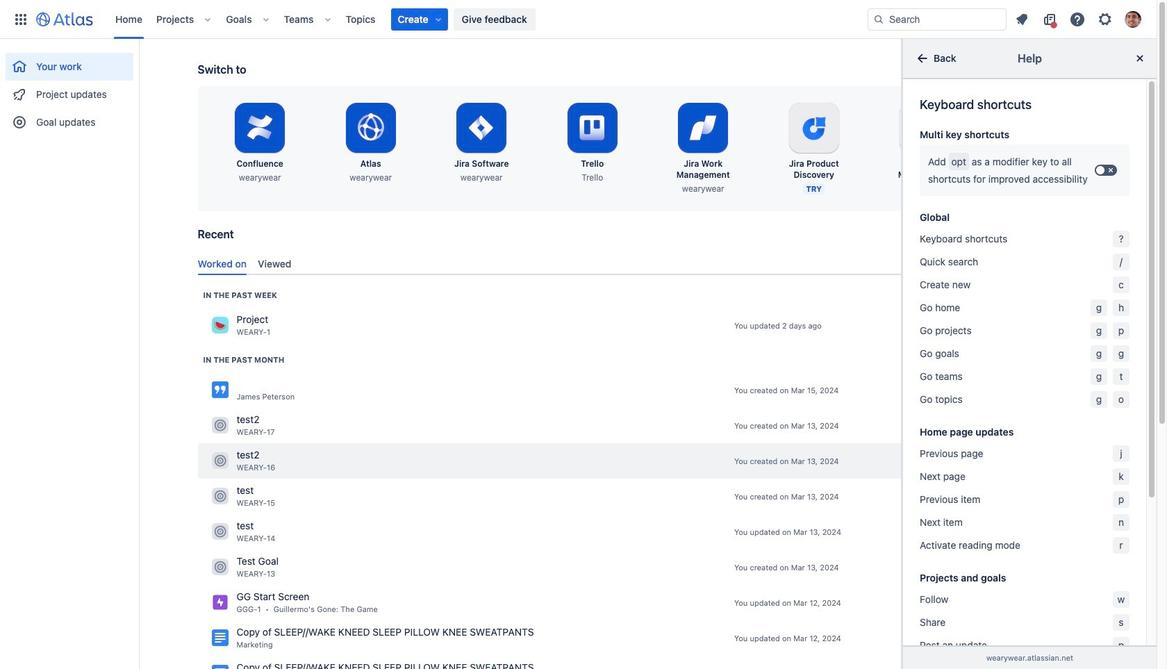 Task type: describe. For each thing, give the bounding box(es) containing it.
account image
[[1125, 11, 1142, 27]]

settings image
[[1097, 11, 1114, 27]]

close image
[[1132, 50, 1149, 67]]

3 townsquare image from the top
[[212, 453, 228, 469]]

1 townsquare image from the top
[[212, 488, 228, 505]]

jira image
[[212, 594, 228, 611]]

top element
[[8, 0, 868, 39]]

1 confluence image from the top
[[212, 382, 228, 398]]

Search field
[[868, 8, 1007, 30]]

switch to... image
[[13, 11, 29, 27]]

2 townsquare image from the top
[[212, 417, 228, 434]]



Task type: locate. For each thing, give the bounding box(es) containing it.
confluence image
[[212, 665, 228, 669]]

0 vertical spatial heading
[[203, 290, 277, 301]]

search image
[[874, 14, 885, 25]]

None search field
[[868, 8, 1007, 30]]

tab list
[[192, 252, 1104, 275]]

2 heading from the top
[[203, 354, 284, 365]]

townsquare image
[[212, 317, 228, 334], [212, 417, 228, 434], [212, 453, 228, 469], [212, 524, 228, 540]]

group
[[6, 39, 133, 140]]

1 vertical spatial heading
[[203, 354, 284, 365]]

1 heading from the top
[[203, 290, 277, 301]]

Filter by title field
[[976, 229, 1097, 249]]

2 townsquare image from the top
[[212, 559, 228, 576]]

confluence image
[[212, 382, 228, 398], [212, 630, 228, 647]]

1 townsquare image from the top
[[212, 317, 228, 334]]

help image
[[1070, 11, 1086, 27]]

4 townsquare image from the top
[[212, 524, 228, 540]]

banner
[[0, 0, 1157, 39]]

2 confluence image from the top
[[212, 630, 228, 647]]

1 vertical spatial townsquare image
[[212, 559, 228, 576]]

notifications image
[[1014, 11, 1031, 27]]

0 vertical spatial confluence image
[[212, 382, 228, 398]]

search image
[[980, 233, 991, 244]]

heading
[[203, 290, 277, 301], [203, 354, 284, 365]]

0 vertical spatial townsquare image
[[212, 488, 228, 505]]

townsquare image
[[212, 488, 228, 505], [212, 559, 228, 576]]

1 vertical spatial confluence image
[[212, 630, 228, 647]]



Task type: vqa. For each thing, say whether or not it's contained in the screenshot.
SWITCH TO... image
yes



